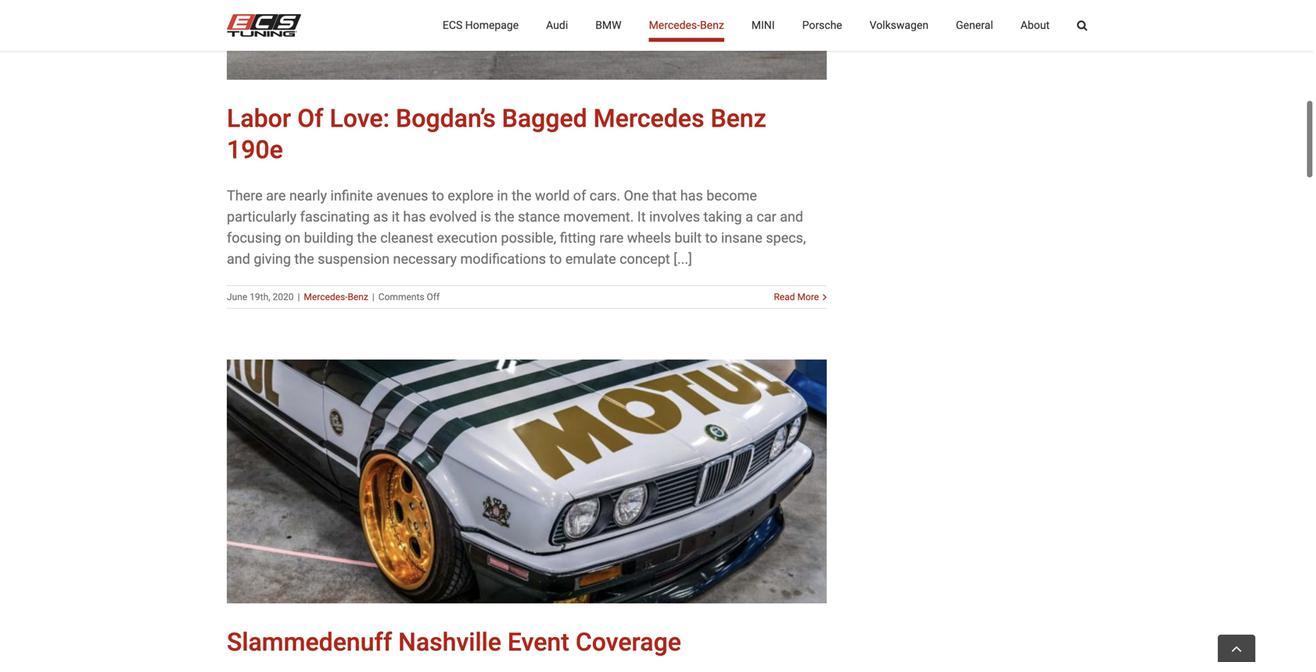 Task type: locate. For each thing, give the bounding box(es) containing it.
to up "evolved"
[[432, 186, 444, 202]]

modifications
[[461, 249, 546, 265]]

bagged
[[502, 102, 587, 131]]

1 horizontal spatial has
[[681, 186, 703, 202]]

ecs tuning logo image
[[227, 14, 301, 37]]

world
[[535, 186, 570, 202]]

mercedes- right bmw
[[649, 19, 700, 32]]

has right that
[[681, 186, 703, 202]]

benz left "mini"
[[700, 19, 724, 32]]

june
[[227, 290, 247, 301]]

0 horizontal spatial has
[[403, 207, 426, 223]]

1 horizontal spatial |
[[372, 290, 375, 301]]

mercedes-benz link left mini link
[[649, 0, 724, 51]]

suspension
[[318, 249, 390, 265]]

bogdan's
[[396, 102, 496, 131]]

1 vertical spatial mercedes-
[[304, 290, 348, 301]]

mercedes-benz link
[[649, 0, 724, 51], [304, 290, 368, 301]]

mercedes-
[[649, 19, 700, 32], [304, 290, 348, 301]]

evolved
[[429, 207, 477, 223]]

a
[[746, 207, 753, 223]]

become
[[707, 186, 757, 202]]

nashville
[[398, 626, 502, 655]]

insane
[[721, 228, 763, 244]]

slammedenuff nashville event coverage image
[[227, 358, 827, 602]]

1 horizontal spatial mercedes-
[[649, 19, 700, 32]]

to down fitting
[[550, 249, 562, 265]]

1 vertical spatial and
[[227, 249, 250, 265]]

read more link
[[774, 288, 819, 302]]

bmw link
[[596, 0, 622, 51]]

about link
[[1021, 0, 1050, 51]]

about
[[1021, 19, 1050, 32]]

built
[[675, 228, 702, 244]]

of
[[573, 186, 586, 202]]

audi
[[546, 19, 568, 32]]

read more
[[774, 290, 819, 301]]

execution
[[437, 228, 498, 244]]

emulate
[[566, 249, 616, 265]]

1 horizontal spatial mercedes-benz link
[[649, 0, 724, 51]]

2020
[[273, 290, 294, 301]]

homepage
[[465, 19, 519, 32]]

building
[[304, 228, 354, 244]]

mercedes- right 2020
[[304, 290, 348, 301]]

read
[[774, 290, 795, 301]]

1 vertical spatial has
[[403, 207, 426, 223]]

benz up become
[[711, 102, 767, 131]]

labor of love: bogdan's bagged mercedes benz 190e link
[[227, 102, 767, 163]]

ecs
[[443, 19, 463, 32]]

mercedes-benz link down "suspension" at the left top
[[304, 290, 368, 301]]

as
[[373, 207, 388, 223]]

june 19th, 2020 | mercedes-benz | comments off
[[227, 290, 440, 301]]

1 vertical spatial benz
[[711, 102, 767, 131]]

mini
[[752, 19, 775, 32]]

bmw
[[596, 19, 622, 32]]

one
[[624, 186, 649, 202]]

to
[[432, 186, 444, 202], [705, 228, 718, 244], [550, 249, 562, 265]]

labor of love: bogdan's bagged mercedes benz 190e image
[[227, 0, 827, 78]]

| left comments
[[372, 290, 375, 301]]

are
[[266, 186, 286, 202]]

0 vertical spatial mercedes-benz link
[[649, 0, 724, 51]]

to right built
[[705, 228, 718, 244]]

and up specs,
[[780, 207, 804, 223]]

1 horizontal spatial and
[[780, 207, 804, 223]]

mercedes
[[594, 102, 705, 131]]

slammedenuff nashville event coverage link
[[227, 626, 682, 655]]

[...]
[[674, 249, 692, 265]]

0 horizontal spatial |
[[298, 290, 300, 301]]

slammedenuff
[[227, 626, 392, 655]]

0 horizontal spatial mercedes-
[[304, 290, 348, 301]]

|
[[298, 290, 300, 301], [372, 290, 375, 301]]

has right it
[[403, 207, 426, 223]]

0 horizontal spatial to
[[432, 186, 444, 202]]

ecs homepage
[[443, 19, 519, 32]]

infinite
[[331, 186, 373, 202]]

nearly
[[289, 186, 327, 202]]

1 vertical spatial mercedes-benz link
[[304, 290, 368, 301]]

2 vertical spatial to
[[550, 249, 562, 265]]

and
[[780, 207, 804, 223], [227, 249, 250, 265]]

1 horizontal spatial to
[[550, 249, 562, 265]]

0 vertical spatial to
[[432, 186, 444, 202]]

and down the focusing
[[227, 249, 250, 265]]

the
[[512, 186, 532, 202], [495, 207, 515, 223], [357, 228, 377, 244], [295, 249, 314, 265]]

0 vertical spatial and
[[780, 207, 804, 223]]

benz
[[700, 19, 724, 32], [711, 102, 767, 131], [348, 290, 368, 301]]

19th,
[[250, 290, 270, 301]]

volkswagen link
[[870, 0, 929, 51]]

0 vertical spatial has
[[681, 186, 703, 202]]

general link
[[956, 0, 994, 51]]

particularly
[[227, 207, 297, 223]]

mini link
[[752, 0, 775, 51]]

| right 2020
[[298, 290, 300, 301]]

has
[[681, 186, 703, 202], [403, 207, 426, 223]]

in
[[497, 186, 508, 202]]

porsche
[[803, 19, 843, 32]]

explore
[[448, 186, 494, 202]]

1 vertical spatial to
[[705, 228, 718, 244]]

2 vertical spatial benz
[[348, 290, 368, 301]]

benz down "suspension" at the left top
[[348, 290, 368, 301]]



Task type: describe. For each thing, give the bounding box(es) containing it.
fitting
[[560, 228, 596, 244]]

fascinating
[[300, 207, 370, 223]]

specs,
[[766, 228, 806, 244]]

movement.
[[564, 207, 634, 223]]

is
[[481, 207, 491, 223]]

slammedenuff nashville event coverage
[[227, 626, 682, 655]]

car
[[757, 207, 777, 223]]

love:
[[330, 102, 390, 131]]

more
[[798, 290, 819, 301]]

mercedes-benz
[[649, 19, 724, 32]]

giving
[[254, 249, 291, 265]]

labor
[[227, 102, 291, 131]]

avenues
[[376, 186, 428, 202]]

the right in
[[512, 186, 532, 202]]

0 vertical spatial mercedes-
[[649, 19, 700, 32]]

the down on
[[295, 249, 314, 265]]

ecs homepage link
[[443, 0, 519, 51]]

focusing
[[227, 228, 281, 244]]

it
[[392, 207, 400, 223]]

the right is
[[495, 207, 515, 223]]

of
[[297, 102, 324, 131]]

2 | from the left
[[372, 290, 375, 301]]

audi link
[[546, 0, 568, 51]]

labor of love: bogdan's bagged mercedes benz 190e
[[227, 102, 767, 163]]

wheels
[[627, 228, 671, 244]]

comments
[[379, 290, 425, 301]]

rare
[[600, 228, 624, 244]]

cleanest
[[380, 228, 433, 244]]

event
[[508, 626, 570, 655]]

2 horizontal spatial to
[[705, 228, 718, 244]]

1 | from the left
[[298, 290, 300, 301]]

concept
[[620, 249, 670, 265]]

that
[[653, 186, 677, 202]]

it
[[638, 207, 646, 223]]

porsche link
[[803, 0, 843, 51]]

possible,
[[501, 228, 557, 244]]

there
[[227, 186, 263, 202]]

volkswagen
[[870, 19, 929, 32]]

on
[[285, 228, 301, 244]]

necessary
[[393, 249, 457, 265]]

190e
[[227, 133, 283, 163]]

0 horizontal spatial mercedes-benz link
[[304, 290, 368, 301]]

there are nearly infinite avenues to explore in the world of cars. one that has become particularly fascinating as it has evolved is the stance movement. it involves taking a car and focusing on building the cleanest execution possible, fitting rare wheels built to insane specs, and giving the suspension necessary modifications to emulate concept [...]
[[227, 186, 806, 265]]

coverage
[[576, 626, 682, 655]]

benz inside labor of love: bogdan's bagged mercedes benz 190e
[[711, 102, 767, 131]]

stance
[[518, 207, 560, 223]]

involves
[[650, 207, 700, 223]]

off
[[427, 290, 440, 301]]

0 horizontal spatial and
[[227, 249, 250, 265]]

cars.
[[590, 186, 621, 202]]

taking
[[704, 207, 742, 223]]

the up "suspension" at the left top
[[357, 228, 377, 244]]

0 vertical spatial benz
[[700, 19, 724, 32]]

general
[[956, 19, 994, 32]]



Task type: vqa. For each thing, say whether or not it's contained in the screenshot.
ECS
yes



